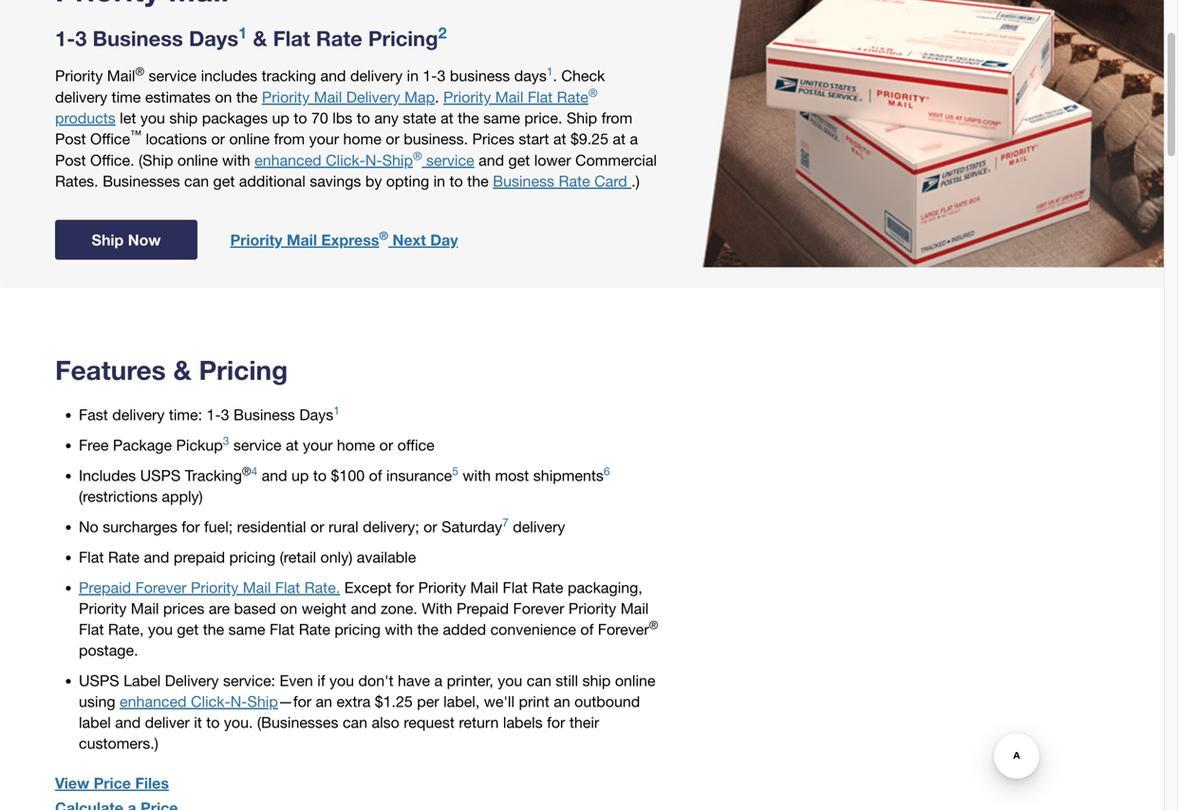 Task type: locate. For each thing, give the bounding box(es) containing it.
service inside free package pickup 3 service at your home or office
[[234, 436, 282, 454]]

label,
[[444, 692, 480, 710]]

1 left the 'check'
[[547, 65, 553, 78]]

can down extra
[[343, 713, 368, 731]]

0 horizontal spatial in
[[407, 67, 419, 85]]

ship inside let you ship packages up to 70 lbs to any state at the same price. ship from post office
[[567, 109, 598, 127]]

on inside . check delivery time estimates on the
[[215, 88, 232, 106]]

(restrictions
[[79, 487, 158, 505]]

for inside the "—for an extra $1.25 per label, we'll print an outbound label and deliver it to you. (businesses can also request return labels for their customers.)"
[[547, 713, 566, 731]]

1 vertical spatial ship
[[583, 671, 611, 690]]

can down locations
[[184, 172, 209, 190]]

1 horizontal spatial up
[[292, 466, 309, 484]]

or inside free package pickup 3 service at your home or office
[[380, 436, 393, 454]]

1 link up includes
[[239, 23, 247, 42]]

priority down business
[[444, 88, 491, 106]]

mail inside priority mail express ® next day
[[287, 230, 317, 249]]

(ship
[[139, 151, 173, 169]]

0 horizontal spatial ship
[[169, 109, 198, 127]]

0 horizontal spatial 1-
[[55, 26, 75, 51]]

up inside let you ship packages up to 70 lbs to any state at the same price. ship from post office
[[272, 109, 290, 127]]

the up prices
[[458, 109, 479, 127]]

in
[[407, 67, 419, 85], [434, 172, 446, 190]]

2 vertical spatial 1
[[334, 404, 340, 417]]

business
[[450, 67, 510, 85]]

priority mail express ® next day
[[230, 228, 458, 249]]

can
[[184, 172, 209, 190], [527, 671, 552, 690], [343, 713, 368, 731]]

0 vertical spatial n-
[[366, 151, 382, 169]]

2 vertical spatial with
[[385, 620, 413, 638]]

a up per
[[435, 671, 443, 690]]

in inside "and get lower commercial rates. businesses can get additional savings by opting in to the"
[[434, 172, 446, 190]]

delivery for map
[[346, 88, 401, 106]]

rate
[[316, 26, 363, 51], [557, 88, 589, 106], [559, 172, 591, 190], [108, 548, 140, 566], [532, 578, 564, 596], [299, 620, 331, 638]]

rate inside 1-3 business days 1 & flat rate pricing 2
[[316, 26, 363, 51]]

. right days at left top
[[553, 67, 558, 85]]

post down products
[[55, 130, 86, 148]]

1 an from the left
[[316, 692, 332, 710]]

on down includes
[[215, 88, 232, 106]]

post up rates.
[[55, 151, 86, 169]]

card
[[595, 172, 628, 190]]

rate down the 'check'
[[557, 88, 589, 106]]

you down prices
[[148, 620, 173, 638]]

forever up prices
[[135, 578, 187, 596]]

1 horizontal spatial a
[[630, 130, 638, 148]]

and get lower commercial rates. businesses can get additional savings by opting in to the
[[55, 151, 657, 190]]

days inside the 'fast delivery time: 1-3 business days 1'
[[300, 405, 334, 424]]

1 vertical spatial with
[[463, 466, 491, 484]]

even
[[280, 671, 313, 690]]

your
[[309, 130, 339, 148], [303, 436, 333, 454]]

to inside includes usps tracking ® 4 and up to $100 of insurance 5 with most shipments 6 (restrictions apply)
[[313, 466, 327, 484]]

2 horizontal spatial 1
[[547, 65, 553, 78]]

1 horizontal spatial usps
[[140, 466, 181, 484]]

usps up using
[[79, 671, 119, 690]]

on right based
[[280, 599, 298, 617]]

get left additional
[[213, 172, 235, 190]]

with up additional
[[222, 151, 250, 169]]

from up additional
[[274, 130, 305, 148]]

online down packages
[[229, 130, 270, 148]]

0 vertical spatial up
[[272, 109, 290, 127]]

at up business.
[[441, 109, 454, 127]]

still
[[556, 671, 579, 690]]

home up enhanced click-n-ship ® service
[[343, 130, 382, 148]]

1 horizontal spatial pricing
[[368, 26, 438, 51]]

let you ship packages up to 70 lbs to any state at the same price. ship from post office
[[55, 109, 633, 148]]

1 horizontal spatial pricing
[[335, 620, 381, 638]]

at up includes usps tracking ® 4 and up to $100 of insurance 5 with most shipments 6 (restrictions apply)
[[286, 436, 299, 454]]

to down business.
[[450, 172, 463, 190]]

1 horizontal spatial .
[[553, 67, 558, 85]]

state
[[403, 109, 437, 127]]

2 horizontal spatial online
[[615, 671, 656, 690]]

ship now link
[[55, 220, 198, 260]]

business down lower
[[493, 172, 555, 190]]

service up 4 link
[[234, 436, 282, 454]]

enhanced for enhanced click-n-ship
[[120, 692, 187, 710]]

home inside free package pickup 3 service at your home or office
[[337, 436, 375, 454]]

2 vertical spatial forever
[[598, 620, 649, 638]]

usps
[[140, 466, 181, 484], [79, 671, 119, 690]]

1 vertical spatial 1 link
[[547, 65, 553, 78]]

return
[[459, 713, 499, 731]]

or down any
[[386, 130, 400, 148]]

priority inside priority mail express ® next day
[[230, 230, 283, 249]]

1 post from the top
[[55, 130, 86, 148]]

you inside except for priority mail flat rate packaging, priority mail prices are based on weight and zone. with prepaid forever priority mail flat rate, you get the same flat rate pricing with the added convenience of forever ® postage.
[[148, 620, 173, 638]]

up left 70
[[272, 109, 290, 127]]

home
[[343, 130, 382, 148], [337, 436, 375, 454]]

priority inside the priority mail ® service includes tracking and delivery in 1-3 business days 1
[[55, 67, 103, 85]]

delivery inside usps label delivery service: even if you don't have a printer, you can still ship online using
[[165, 671, 219, 690]]

0 horizontal spatial up
[[272, 109, 290, 127]]

1 vertical spatial a
[[435, 671, 443, 690]]

of down packaging,
[[581, 620, 594, 638]]

1 vertical spatial online
[[178, 151, 218, 169]]

(retail
[[280, 548, 316, 566]]

for left their
[[547, 713, 566, 731]]

deliver
[[145, 713, 190, 731]]

to
[[294, 109, 307, 127], [357, 109, 370, 127], [450, 172, 463, 190], [313, 466, 327, 484], [206, 713, 220, 731]]

days up includes
[[189, 26, 239, 51]]

1 vertical spatial usps
[[79, 671, 119, 690]]

1 horizontal spatial enhanced
[[255, 151, 322, 169]]

the down the with
[[417, 620, 439, 638]]

ship up "outbound"
[[583, 671, 611, 690]]

0 vertical spatial with
[[222, 151, 250, 169]]

pricing
[[368, 26, 438, 51], [199, 354, 288, 386]]

and down except
[[351, 599, 377, 617]]

estimates
[[145, 88, 211, 106]]

and down prices
[[479, 151, 505, 169]]

delivery up products
[[55, 88, 107, 106]]

and inside except for priority mail flat rate packaging, priority mail prices are based on weight and zone. with prepaid forever priority mail flat rate, you get the same flat rate pricing with the added convenience of forever ® postage.
[[351, 599, 377, 617]]

1 up "$100"
[[334, 404, 340, 417]]

or left office
[[380, 436, 393, 454]]

3
[[75, 26, 87, 51], [437, 67, 446, 85], [221, 405, 229, 424], [223, 434, 229, 447]]

1 inside 1-3 business days 1 & flat rate pricing 2
[[239, 23, 247, 42]]

ship up opting
[[382, 151, 413, 169]]

business.
[[404, 130, 468, 148]]

pricing inside 1-3 business days 1 & flat rate pricing 2
[[368, 26, 438, 51]]

0 vertical spatial online
[[229, 130, 270, 148]]

& inside 1-3 business days 1 & flat rate pricing 2
[[253, 26, 267, 51]]

0 vertical spatial click-
[[326, 151, 366, 169]]

for
[[182, 518, 200, 536], [396, 578, 414, 596], [547, 713, 566, 731]]

for up zone.
[[396, 578, 414, 596]]

pricing up 'map'
[[368, 26, 438, 51]]

rate down weight
[[299, 620, 331, 638]]

prepaid inside except for priority mail flat rate packaging, priority mail prices are based on weight and zone. with prepaid forever priority mail flat rate, you get the same flat rate pricing with the added convenience of forever ® postage.
[[457, 599, 509, 617]]

1 vertical spatial days
[[300, 405, 334, 424]]

now
[[128, 230, 161, 249]]

1 vertical spatial pricing
[[199, 354, 288, 386]]

surcharges
[[103, 518, 178, 536]]

0 horizontal spatial service
[[149, 67, 197, 85]]

1- inside 1-3 business days 1 & flat rate pricing 2
[[55, 26, 75, 51]]

same up prices
[[484, 109, 521, 127]]

fuel;
[[204, 518, 233, 536]]

1 inside the priority mail ® service includes tracking and delivery in 1-3 business days 1
[[547, 65, 553, 78]]

3 inside the 'fast delivery time: 1-3 business days 1'
[[221, 405, 229, 424]]

1 horizontal spatial online
[[229, 130, 270, 148]]

and right "4"
[[262, 466, 287, 484]]

delivery inside the priority mail delivery map . priority mail flat rate ® products
[[346, 88, 401, 106]]

on
[[215, 88, 232, 106], [280, 599, 298, 617]]

0 horizontal spatial from
[[274, 130, 305, 148]]

service
[[149, 67, 197, 85], [427, 151, 475, 169], [234, 436, 282, 454]]

can inside "and get lower commercial rates. businesses can get additional savings by opting in to the"
[[184, 172, 209, 190]]

extra
[[337, 692, 371, 710]]

to left "$100"
[[313, 466, 327, 484]]

1 vertical spatial service
[[427, 151, 475, 169]]

and inside includes usps tracking ® 4 and up to $100 of insurance 5 with most shipments 6 (restrictions apply)
[[262, 466, 287, 484]]

0 vertical spatial days
[[189, 26, 239, 51]]

0 horizontal spatial 1 link
[[239, 23, 247, 42]]

prepaid
[[79, 578, 131, 596], [457, 599, 509, 617]]

0 horizontal spatial a
[[435, 671, 443, 690]]

1 horizontal spatial get
[[213, 172, 235, 190]]

online inside usps label delivery service: even if you don't have a printer, you can still ship online using
[[615, 671, 656, 690]]

in right opting
[[434, 172, 446, 190]]

1 vertical spatial can
[[527, 671, 552, 690]]

the down are
[[203, 620, 224, 638]]

0 horizontal spatial enhanced
[[120, 692, 187, 710]]

also
[[372, 713, 400, 731]]

1 vertical spatial up
[[292, 466, 309, 484]]

ship
[[169, 109, 198, 127], [583, 671, 611, 690]]

1 horizontal spatial for
[[396, 578, 414, 596]]

delivery up any
[[346, 88, 401, 106]]

prepaid up "added"
[[457, 599, 509, 617]]

2 horizontal spatial 1-
[[423, 67, 437, 85]]

1 horizontal spatial 1 link
[[334, 404, 340, 417]]

0 horizontal spatial for
[[182, 518, 200, 536]]

business up free package pickup 3 service at your home or office
[[234, 405, 295, 424]]

get inside except for priority mail flat rate packaging, priority mail prices are based on weight and zone. with prepaid forever priority mail flat rate, you get the same flat rate pricing with the added convenience of forever ® postage.
[[177, 620, 199, 638]]

priority mail ® service includes tracking and delivery in 1-3 business days 1
[[55, 65, 553, 85]]

70
[[312, 109, 329, 127]]

2 horizontal spatial business
[[493, 172, 555, 190]]

delivery up "enhanced click-n-ship" link
[[165, 671, 219, 690]]

mail
[[107, 67, 135, 85], [314, 88, 342, 106], [496, 88, 524, 106], [287, 230, 317, 249], [243, 578, 271, 596], [471, 578, 499, 596], [131, 599, 159, 617], [621, 599, 649, 617]]

priority up products
[[55, 67, 103, 85]]

1 horizontal spatial in
[[434, 172, 446, 190]]

get
[[509, 151, 530, 169], [213, 172, 235, 190], [177, 620, 199, 638]]

with inside includes usps tracking ® 4 and up to $100 of insurance 5 with most shipments 6 (restrictions apply)
[[463, 466, 491, 484]]

and
[[321, 67, 346, 85], [479, 151, 505, 169], [262, 466, 287, 484], [144, 548, 169, 566], [351, 599, 377, 617], [115, 713, 141, 731]]

0 vertical spatial enhanced
[[255, 151, 322, 169]]

1 horizontal spatial with
[[385, 620, 413, 638]]

same inside let you ship packages up to 70 lbs to any state at the same price. ship from post office
[[484, 109, 521, 127]]

1 vertical spatial get
[[213, 172, 235, 190]]

you up ™
[[140, 109, 165, 127]]

® inside enhanced click-n-ship ® service
[[413, 149, 422, 162]]

ship up $9.25
[[567, 109, 598, 127]]

can inside the "—for an extra $1.25 per label, we'll print an outbound label and deliver it to you. (businesses can also request return labels for their customers.)"
[[343, 713, 368, 731]]

1 horizontal spatial of
[[581, 620, 594, 638]]

service down business.
[[427, 151, 475, 169]]

rate down surcharges
[[108, 548, 140, 566]]

0 vertical spatial 1
[[239, 23, 247, 42]]

0 vertical spatial pricing
[[229, 548, 276, 566]]

0 horizontal spatial with
[[222, 151, 250, 169]]

day
[[431, 230, 458, 249]]

1 horizontal spatial service
[[234, 436, 282, 454]]

. check delivery time estimates on the
[[55, 67, 605, 106]]

1- up products
[[55, 26, 75, 51]]

delivery up priority mail delivery map link
[[350, 67, 403, 85]]

0 vertical spatial can
[[184, 172, 209, 190]]

priority down tracking
[[262, 88, 310, 106]]

1 link for & flat rate pricing
[[239, 23, 247, 42]]

2 horizontal spatial 1 link
[[547, 65, 553, 78]]

rate.
[[305, 578, 340, 596]]

1 vertical spatial prepaid
[[457, 599, 509, 617]]

2 vertical spatial service
[[234, 436, 282, 454]]

0 vertical spatial forever
[[135, 578, 187, 596]]

a up commercial
[[630, 130, 638, 148]]

2 vertical spatial 1-
[[207, 405, 221, 424]]

0 vertical spatial from
[[602, 109, 633, 127]]

with down zone.
[[385, 620, 413, 638]]

0 vertical spatial in
[[407, 67, 419, 85]]

commercial
[[576, 151, 657, 169]]

most
[[495, 466, 529, 484]]

n- inside enhanced click-n-ship ® service
[[366, 151, 382, 169]]

prepaid up rate,
[[79, 578, 131, 596]]

0 vertical spatial prepaid
[[79, 578, 131, 596]]

1 vertical spatial delivery
[[165, 671, 219, 690]]

0 vertical spatial ship
[[169, 109, 198, 127]]

0 vertical spatial service
[[149, 67, 197, 85]]

up right 4 link
[[292, 466, 309, 484]]

3 up the 3 link
[[221, 405, 229, 424]]

click- up savings
[[326, 151, 366, 169]]

& up tracking
[[253, 26, 267, 51]]

forever up convenience
[[513, 599, 565, 617]]

0 vertical spatial your
[[309, 130, 339, 148]]

1-3 business days 1 & flat rate pricing 2
[[55, 23, 447, 51]]

delivery for service:
[[165, 671, 219, 690]]

at inside free package pickup 3 service at your home or office
[[286, 436, 299, 454]]

by
[[366, 172, 382, 190]]

service:
[[223, 671, 276, 690]]

0 horizontal spatial an
[[316, 692, 332, 710]]

1 vertical spatial forever
[[513, 599, 565, 617]]

or
[[211, 130, 225, 148], [386, 130, 400, 148], [380, 436, 393, 454], [311, 518, 324, 536], [424, 518, 438, 536]]

0 vertical spatial a
[[630, 130, 638, 148]]

delivery inside no surcharges for fuel; residential or rural delivery; or saturday 7 delivery
[[513, 518, 566, 536]]

enhanced inside enhanced click-n-ship ® service
[[255, 151, 322, 169]]

0 horizontal spatial business
[[93, 26, 183, 51]]

flat down (retail
[[275, 578, 300, 596]]

3 link
[[223, 434, 229, 447]]

click- inside enhanced click-n-ship ® service
[[326, 151, 366, 169]]

3 up products
[[75, 26, 87, 51]]

flat up tracking
[[273, 26, 310, 51]]

0 horizontal spatial of
[[369, 466, 382, 484]]

0 horizontal spatial can
[[184, 172, 209, 190]]

3 left business
[[437, 67, 446, 85]]

free
[[79, 436, 109, 454]]

1 vertical spatial on
[[280, 599, 298, 617]]

0 vertical spatial same
[[484, 109, 521, 127]]

free package pickup 3 service at your home or office
[[79, 434, 435, 454]]

2 horizontal spatial can
[[527, 671, 552, 690]]

the down prices
[[468, 172, 489, 190]]

postage.
[[79, 641, 138, 659]]

rate up . check delivery time estimates on the
[[316, 26, 363, 51]]

1 horizontal spatial days
[[300, 405, 334, 424]]

1 horizontal spatial business
[[234, 405, 295, 424]]

includes usps tracking ® 4 and up to $100 of insurance 5 with most shipments 6 (restrictions apply)
[[79, 464, 610, 505]]

1 vertical spatial in
[[434, 172, 446, 190]]

and down surcharges
[[144, 548, 169, 566]]

delivery
[[350, 67, 403, 85], [55, 88, 107, 106], [112, 405, 165, 424], [513, 518, 566, 536]]

no
[[79, 518, 99, 536]]

0 horizontal spatial click-
[[191, 692, 231, 710]]

with right 5
[[463, 466, 491, 484]]

0 horizontal spatial online
[[178, 151, 218, 169]]

0 vertical spatial 1 link
[[239, 23, 247, 42]]

1 up includes
[[239, 23, 247, 42]]

let
[[120, 109, 136, 127]]

added
[[443, 620, 486, 638]]

1-
[[55, 26, 75, 51], [423, 67, 437, 85], [207, 405, 221, 424]]

mail left the express
[[287, 230, 317, 249]]

post
[[55, 130, 86, 148], [55, 151, 86, 169]]

& up time:
[[173, 354, 192, 386]]

mail up 70
[[314, 88, 342, 106]]

0 horizontal spatial on
[[215, 88, 232, 106]]

of right "$100"
[[369, 466, 382, 484]]

your up "$100"
[[303, 436, 333, 454]]

convenience
[[491, 620, 577, 638]]

6
[[604, 464, 610, 478]]

1 horizontal spatial on
[[280, 599, 298, 617]]

—for
[[278, 692, 312, 710]]

you
[[140, 109, 165, 127], [148, 620, 173, 638], [330, 671, 354, 690], [498, 671, 523, 690]]

with inside locations or online from your home or business. prices start at $9.25 at a post office. (ship online with
[[222, 151, 250, 169]]

time
[[112, 88, 141, 106]]

get down prices
[[177, 620, 199, 638]]

$1.25
[[375, 692, 413, 710]]

2
[[438, 23, 447, 42]]

1 vertical spatial click-
[[191, 692, 231, 710]]

1 link left the 'check'
[[547, 65, 553, 78]]

®
[[135, 65, 144, 78], [589, 86, 598, 99], [413, 149, 422, 162], [379, 228, 389, 242], [242, 464, 251, 478], [649, 618, 659, 632]]

the
[[236, 88, 258, 106], [458, 109, 479, 127], [468, 172, 489, 190], [203, 620, 224, 638], [417, 620, 439, 638]]

0 horizontal spatial 1
[[239, 23, 247, 42]]

at inside let you ship packages up to 70 lbs to any state at the same price. ship from post office
[[441, 109, 454, 127]]

1 vertical spatial .
[[435, 88, 439, 106]]

your inside locations or online from your home or business. prices start at $9.25 at a post office. (ship online with
[[309, 130, 339, 148]]

same down based
[[229, 620, 266, 638]]

2 post from the top
[[55, 151, 86, 169]]

tracking
[[185, 466, 242, 484]]

available
[[357, 548, 416, 566]]

view price files link
[[55, 773, 661, 794]]

1 horizontal spatial &
[[253, 26, 267, 51]]

priority down packaging,
[[569, 599, 617, 617]]

ship inside enhanced click-n-ship ® service
[[382, 151, 413, 169]]

0 vertical spatial usps
[[140, 466, 181, 484]]

from inside locations or online from your home or business. prices start at $9.25 at a post office. (ship online with
[[274, 130, 305, 148]]

0 horizontal spatial get
[[177, 620, 199, 638]]

1 inside the 'fast delivery time: 1-3 business days 1'
[[334, 404, 340, 417]]

1 vertical spatial post
[[55, 151, 86, 169]]

® inside the priority mail delivery map . priority mail flat rate ® products
[[589, 86, 598, 99]]

0 vertical spatial 1-
[[55, 26, 75, 51]]

click- up it
[[191, 692, 231, 710]]

0 horizontal spatial .
[[435, 88, 439, 106]]

2 vertical spatial business
[[234, 405, 295, 424]]

.
[[553, 67, 558, 85], [435, 88, 439, 106]]

1- right time:
[[207, 405, 221, 424]]

0 vertical spatial .
[[553, 67, 558, 85]]

usps up the 'apply)'
[[140, 466, 181, 484]]

0 vertical spatial for
[[182, 518, 200, 536]]

flat inside 1-3 business days 1 & flat rate pricing 2
[[273, 26, 310, 51]]

a inside usps label delivery service: even if you don't have a printer, you can still ship online using
[[435, 671, 443, 690]]

for inside except for priority mail flat rate packaging, priority mail prices are based on weight and zone. with prepaid forever priority mail flat rate, you get the same flat rate pricing with the added convenience of forever ® postage.
[[396, 578, 414, 596]]

don't
[[359, 671, 394, 690]]

days
[[189, 26, 239, 51], [300, 405, 334, 424]]



Task type: vqa. For each thing, say whether or not it's contained in the screenshot.
your
yes



Task type: describe. For each thing, give the bounding box(es) containing it.
to inside the "—for an extra $1.25 per label, we'll print an outbound label and deliver it to you. (businesses can also request return labels for their customers.)"
[[206, 713, 220, 731]]

includes
[[201, 67, 258, 85]]

ship inside usps label delivery service: even if you don't have a printer, you can still ship online using
[[583, 671, 611, 690]]

view price files
[[55, 774, 169, 792]]

are
[[209, 599, 230, 617]]

1- inside the 'fast delivery time: 1-3 business days 1'
[[207, 405, 221, 424]]

delivery inside the 'fast delivery time: 1-3 business days 1'
[[112, 405, 165, 424]]

packages
[[202, 109, 268, 127]]

enhanced click-n-ship ® service
[[255, 149, 475, 169]]

price.
[[525, 109, 563, 127]]

to inside "and get lower commercial rates. businesses can get additional savings by opting in to the"
[[450, 172, 463, 190]]

to right lbs
[[357, 109, 370, 127]]

ship inside let you ship packages up to 70 lbs to any state at the same price. ship from post office
[[169, 109, 198, 127]]

request
[[404, 713, 455, 731]]

the inside . check delivery time estimates on the
[[236, 88, 258, 106]]

label
[[79, 713, 111, 731]]

1 horizontal spatial forever
[[513, 599, 565, 617]]

additional
[[239, 172, 306, 190]]

® inside except for priority mail flat rate packaging, priority mail prices are based on weight and zone. with prepaid forever priority mail flat rate, you get the same flat rate pricing with the added convenience of forever ® postage.
[[649, 618, 659, 632]]

mail up based
[[243, 578, 271, 596]]

no surcharges for fuel; residential or rural delivery; or saturday 7 delivery
[[79, 516, 566, 536]]

service inside the priority mail ® service includes tracking and delivery in 1-3 business days 1
[[149, 67, 197, 85]]

at up lower
[[554, 130, 567, 148]]

the inside "and get lower commercial rates. businesses can get additional savings by opting in to the"
[[468, 172, 489, 190]]

priority mail delivery map link
[[262, 88, 435, 106]]

with
[[422, 599, 453, 617]]

their
[[570, 713, 600, 731]]

rate inside the priority mail delivery map . priority mail flat rate ® products
[[557, 88, 589, 106]]

and inside the "—for an extra $1.25 per label, we'll print an outbound label and deliver it to you. (businesses can also request return labels for their customers.)"
[[115, 713, 141, 731]]

labels
[[503, 713, 543, 731]]

$100
[[331, 466, 365, 484]]

two priority mail<sup>®</sup> boxes sitting on a couch. image
[[703, 0, 1179, 268]]

ship down service:
[[247, 692, 278, 710]]

zone.
[[381, 599, 418, 617]]

locations or online from your home or business. prices start at $9.25 at a post office. (ship online with
[[55, 130, 638, 169]]

prices
[[163, 599, 205, 617]]

rural
[[329, 518, 359, 536]]

mail up rate,
[[131, 599, 159, 617]]

in inside the priority mail ® service includes tracking and delivery in 1-3 business days 1
[[407, 67, 419, 85]]

based
[[234, 599, 276, 617]]

have
[[398, 671, 430, 690]]

except
[[345, 578, 392, 596]]

you up we'll
[[498, 671, 523, 690]]

1 link for fast delivery time: 1-3 business days 1
[[334, 404, 340, 417]]

days inside 1-3 business days 1 & flat rate pricing 2
[[189, 26, 239, 51]]

apply)
[[162, 487, 203, 505]]

rate down lower
[[559, 172, 591, 190]]

up inside includes usps tracking ® 4 and up to $100 of insurance 5 with most shipments 6 (restrictions apply)
[[292, 466, 309, 484]]

3 inside free package pickup 3 service at your home or office
[[223, 434, 229, 447]]

usps inside includes usps tracking ® 4 and up to $100 of insurance 5 with most shipments 6 (restrictions apply)
[[140, 466, 181, 484]]

for inside no surcharges for fuel; residential or rural delivery; or saturday 7 delivery
[[182, 518, 200, 536]]

start
[[519, 130, 549, 148]]

0 horizontal spatial pricing
[[199, 354, 288, 386]]

of inside includes usps tracking ® 4 and up to $100 of insurance 5 with most shipments 6 (restrictions apply)
[[369, 466, 382, 484]]

enhanced for enhanced click-n-ship ® service
[[255, 151, 322, 169]]

features
[[55, 354, 166, 386]]

ship now
[[92, 230, 161, 249]]

lbs
[[333, 109, 353, 127]]

mail down days at left top
[[496, 88, 524, 106]]

rates.
[[55, 172, 98, 190]]

prices
[[473, 130, 515, 148]]

2 an from the left
[[554, 692, 571, 710]]

delivery;
[[363, 518, 420, 536]]

label
[[124, 671, 161, 690]]

days
[[515, 67, 547, 85]]

business rate card .)
[[493, 172, 640, 190]]

per
[[417, 692, 439, 710]]

check
[[562, 67, 605, 85]]

priority up the with
[[419, 578, 466, 596]]

insurance
[[387, 466, 452, 484]]

priority up rate,
[[79, 599, 127, 617]]

n- for enhanced click-n-ship
[[231, 692, 247, 710]]

any
[[375, 109, 399, 127]]

at up commercial
[[613, 130, 626, 148]]

outbound
[[575, 692, 640, 710]]

office
[[90, 130, 130, 148]]

next
[[393, 230, 426, 249]]

opting
[[386, 172, 430, 190]]

to left 70
[[294, 109, 307, 127]]

with inside except for priority mail flat rate packaging, priority mail prices are based on weight and zone. with prepaid forever priority mail flat rate, you get the same flat rate pricing with the added convenience of forever ® postage.
[[385, 620, 413, 638]]

flat down no at the bottom of page
[[79, 548, 104, 566]]

and inside "and get lower commercial rates. businesses can get additional savings by opting in to the"
[[479, 151, 505, 169]]

prepaid forever priority mail flat rate.
[[79, 578, 340, 596]]

delivery inside . check delivery time estimates on the
[[55, 88, 107, 106]]

5
[[452, 464, 459, 478]]

your inside free package pickup 3 service at your home or office
[[303, 436, 333, 454]]

the inside let you ship packages up to 70 lbs to any state at the same price. ship from post office
[[458, 109, 479, 127]]

files
[[135, 774, 169, 792]]

delivery inside the priority mail ® service includes tracking and delivery in 1-3 business days 1
[[350, 67, 403, 85]]

3 inside 1-3 business days 1 & flat rate pricing 2
[[75, 26, 87, 51]]

or left rural
[[311, 518, 324, 536]]

service inside enhanced click-n-ship ® service
[[427, 151, 475, 169]]

locations
[[146, 130, 207, 148]]

flat up convenience
[[503, 578, 528, 596]]

flat down based
[[270, 620, 295, 638]]

$9.25
[[571, 130, 609, 148]]

lower
[[535, 151, 571, 169]]

price
[[94, 774, 131, 792]]

or right 'delivery;'
[[424, 518, 438, 536]]

pricing inside except for priority mail flat rate packaging, priority mail prices are based on weight and zone. with prepaid forever priority mail flat rate, you get the same flat rate pricing with the added convenience of forever ® postage.
[[335, 620, 381, 638]]

if
[[318, 671, 325, 690]]

features & pricing
[[55, 354, 288, 386]]

mail up "added"
[[471, 578, 499, 596]]

® inside the priority mail ® service includes tracking and delivery in 1-3 business days 1
[[135, 65, 144, 78]]

business rate card link
[[493, 172, 632, 190]]

or down packages
[[211, 130, 225, 148]]

(businesses
[[257, 713, 339, 731]]

post inside let you ship packages up to 70 lbs to any state at the same price. ship from post office
[[55, 130, 86, 148]]

2 link
[[438, 23, 447, 42]]

® inside priority mail express ® next day
[[379, 228, 389, 242]]

priority mail delivery map . priority mail flat rate ® products
[[55, 86, 598, 127]]

click- for enhanced click-n-ship
[[191, 692, 231, 710]]

print
[[519, 692, 550, 710]]

0 horizontal spatial prepaid
[[79, 578, 131, 596]]

1- inside the priority mail ® service includes tracking and delivery in 1-3 business days 1
[[423, 67, 437, 85]]

0 horizontal spatial &
[[173, 354, 192, 386]]

flat up postage.
[[79, 620, 104, 638]]

. inside . check delivery time estimates on the
[[553, 67, 558, 85]]

7 link
[[503, 516, 509, 529]]

a inside locations or online from your home or business. prices start at $9.25 at a post office. (ship online with
[[630, 130, 638, 148]]

businesses
[[103, 172, 180, 190]]

tracking
[[262, 67, 316, 85]]

flat rate and prepaid pricing (retail only) available
[[79, 548, 416, 566]]

mail inside the priority mail ® service includes tracking and delivery in 1-3 business days 1
[[107, 67, 135, 85]]

time:
[[169, 405, 202, 424]]

customers.)
[[79, 734, 159, 752]]

6 link
[[604, 464, 610, 478]]

5 link
[[452, 464, 459, 478]]

ship left now
[[92, 230, 124, 249]]

savings
[[310, 172, 361, 190]]

you inside let you ship packages up to 70 lbs to any state at the same price. ship from post office
[[140, 109, 165, 127]]

you right if on the left bottom of page
[[330, 671, 354, 690]]

includes
[[79, 466, 136, 484]]

post inside locations or online from your home or business. prices start at $9.25 at a post office. (ship online with
[[55, 151, 86, 169]]

usps inside usps label delivery service: even if you don't have a printer, you can still ship online using
[[79, 671, 119, 690]]

mail down packaging,
[[621, 599, 649, 617]]

on inside except for priority mail flat rate packaging, priority mail prices are based on weight and zone. with prepaid forever priority mail flat rate, you get the same flat rate pricing with the added convenience of forever ® postage.
[[280, 599, 298, 617]]

view
[[55, 774, 89, 792]]

prepaid
[[174, 548, 225, 566]]

packaging,
[[568, 578, 643, 596]]

same inside except for priority mail flat rate packaging, priority mail prices are based on weight and zone. with prepaid forever priority mail flat rate, you get the same flat rate pricing with the added convenience of forever ® postage.
[[229, 620, 266, 638]]

click- for enhanced click-n-ship ® service
[[326, 151, 366, 169]]

except for priority mail flat rate packaging, priority mail prices are based on weight and zone. with prepaid forever priority mail flat rate, you get the same flat rate pricing with the added convenience of forever ® postage.
[[79, 578, 659, 659]]

flat inside the priority mail delivery map . priority mail flat rate ® products
[[528, 88, 553, 106]]

home inside locations or online from your home or business. prices start at $9.25 at a post office. (ship online with
[[343, 130, 382, 148]]

and inside the priority mail ® service includes tracking and delivery in 1-3 business days 1
[[321, 67, 346, 85]]

enhanced click-n-ship link
[[120, 692, 278, 710]]

of inside except for priority mail flat rate packaging, priority mail prices are based on weight and zone. with prepaid forever priority mail flat rate, you get the same flat rate pricing with the added convenience of forever ® postage.
[[581, 620, 594, 638]]

—for an extra $1.25 per label, we'll print an outbound label and deliver it to you. (businesses can also request return labels for their customers.)
[[79, 692, 640, 752]]

0 horizontal spatial pricing
[[229, 548, 276, 566]]

n- for enhanced click-n-ship ® service
[[366, 151, 382, 169]]

business inside 1-3 business days 1 & flat rate pricing 2
[[93, 26, 183, 51]]

3 inside the priority mail ® service includes tracking and delivery in 1-3 business days 1
[[437, 67, 446, 85]]

office.
[[90, 151, 134, 169]]

from inside let you ship packages up to 70 lbs to any state at the same price. ship from post office
[[602, 109, 633, 127]]

usps label delivery service: even if you don't have a printer, you can still ship online using
[[79, 671, 656, 710]]

can inside usps label delivery service: even if you don't have a printer, you can still ship online using
[[527, 671, 552, 690]]

. inside the priority mail delivery map . priority mail flat rate ® products
[[435, 88, 439, 106]]

rate up convenience
[[532, 578, 564, 596]]

® inside includes usps tracking ® 4 and up to $100 of insurance 5 with most shipments 6 (restrictions apply)
[[242, 464, 251, 478]]

0 vertical spatial get
[[509, 151, 530, 169]]

rate,
[[108, 620, 144, 638]]

express
[[321, 230, 379, 249]]

priority up are
[[191, 578, 239, 596]]

you.
[[224, 713, 253, 731]]

business inside the 'fast delivery time: 1-3 business days 1'
[[234, 405, 295, 424]]

shipments
[[534, 466, 604, 484]]

7
[[503, 516, 509, 529]]

™
[[130, 128, 142, 141]]



